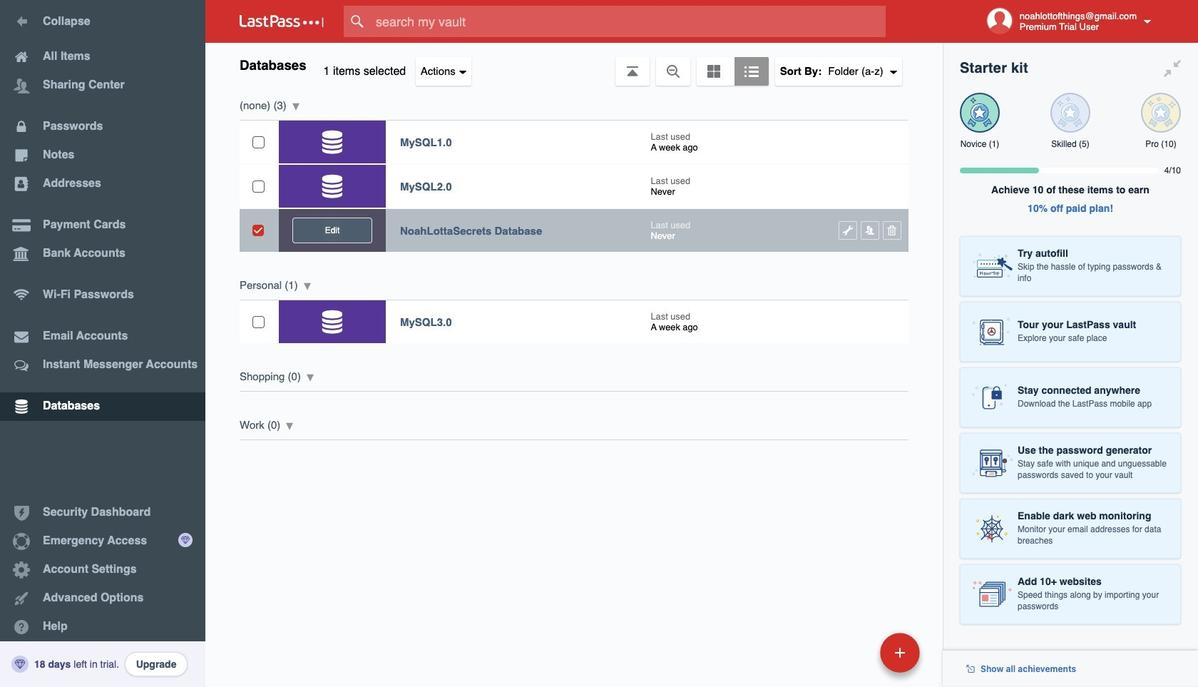 Task type: locate. For each thing, give the bounding box(es) containing it.
new item element
[[782, 632, 925, 673]]

lastpass image
[[240, 15, 324, 28]]

new item navigation
[[782, 629, 929, 687]]

search my vault text field
[[344, 6, 914, 37]]



Task type: describe. For each thing, give the bounding box(es) containing it.
vault options navigation
[[205, 43, 943, 86]]

main navigation navigation
[[0, 0, 205, 687]]

Search search field
[[344, 6, 914, 37]]



Task type: vqa. For each thing, say whether or not it's contained in the screenshot.
LastPass image
yes



